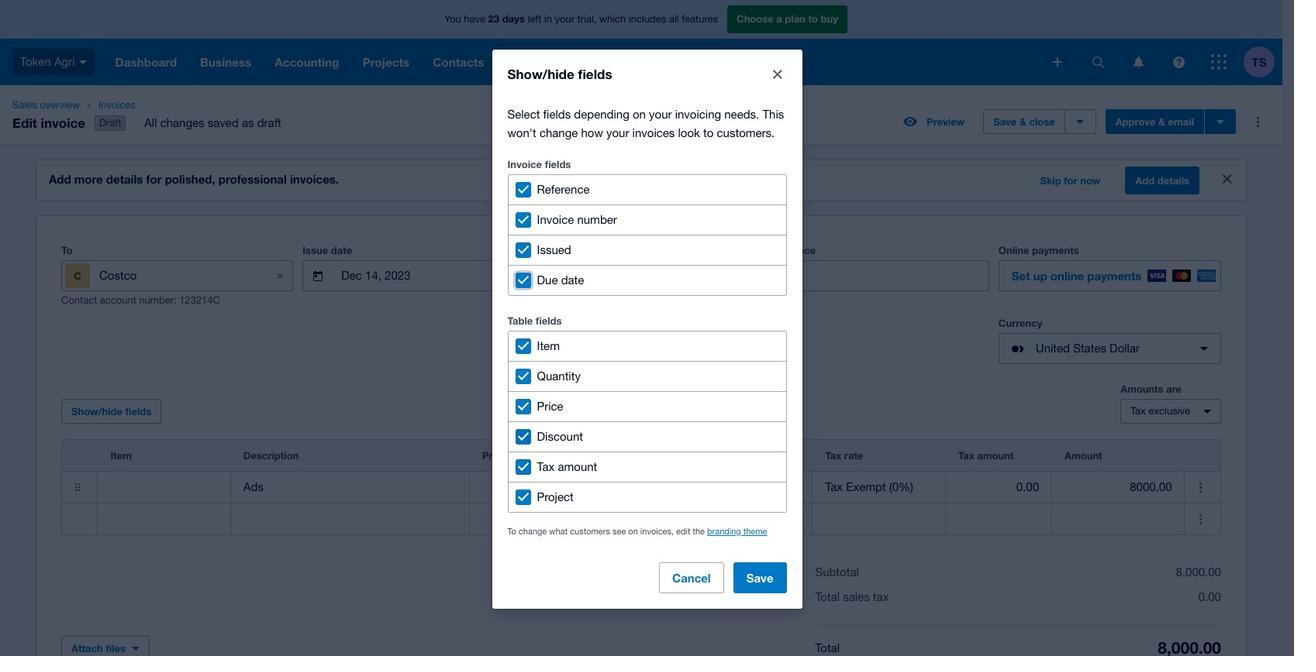 Task type: describe. For each thing, give the bounding box(es) containing it.
save for save
[[747, 571, 774, 585]]

ts button
[[1244, 39, 1283, 85]]

total for total sales tax
[[815, 591, 840, 604]]

up
[[1033, 269, 1047, 283]]

edit
[[676, 527, 691, 536]]

the
[[693, 527, 705, 536]]

Invoice number text field
[[572, 261, 757, 291]]

account
[[692, 450, 733, 462]]

cancel button
[[659, 563, 724, 594]]

close
[[1029, 116, 1055, 128]]

invoices
[[98, 99, 136, 111]]

2 price field from the top
[[470, 505, 602, 534]]

united states dollar
[[1036, 342, 1140, 355]]

ts banner
[[0, 0, 1283, 85]]

all
[[669, 13, 679, 25]]

how
[[581, 126, 603, 139]]

more date options image
[[494, 261, 525, 292]]

for inside button
[[1064, 175, 1078, 187]]

total for total
[[815, 642, 840, 655]]

token agri button
[[0, 39, 104, 85]]

you
[[444, 13, 461, 25]]

close image
[[762, 59, 793, 90]]

item inside invoice line item list element
[[110, 450, 132, 462]]

skip
[[1040, 175, 1061, 187]]

amount inside table fields group
[[558, 460, 597, 473]]

see
[[613, 527, 626, 536]]

add for add more details for polished, professional invoices.
[[49, 172, 71, 186]]

sales overview
[[12, 99, 80, 111]]

123214c
[[179, 295, 220, 306]]

select
[[508, 107, 540, 121]]

invoicing
[[675, 107, 721, 121]]

date for due date
[[561, 273, 584, 287]]

to for to change what customers see on invoices, edit the branding theme
[[508, 527, 516, 536]]

depending
[[574, 107, 629, 121]]

quantity
[[537, 370, 581, 383]]

number inside invoice fields group
[[577, 213, 617, 226]]

invoice number element
[[535, 261, 757, 292]]

1 vertical spatial on
[[628, 527, 638, 536]]

0 horizontal spatial for
[[146, 172, 162, 186]]

to inside select fields depending on your invoicing needs.  this won't change how your invoices look to customers.
[[703, 126, 714, 139]]

to inside ts banner
[[808, 13, 818, 25]]

skip for now button
[[1031, 168, 1110, 193]]

tax
[[873, 591, 889, 604]]

in
[[544, 13, 552, 25]]

details inside button
[[1158, 175, 1190, 187]]

are
[[1166, 383, 1182, 396]]

contact account number: 123214c
[[61, 295, 220, 306]]

skip for now
[[1040, 175, 1101, 187]]

tax amount inside invoice line item list element
[[958, 450, 1014, 462]]

email
[[1168, 116, 1194, 128]]

invoices,
[[640, 527, 674, 536]]

fields inside select fields depending on your invoicing needs.  this won't change how your invoices look to customers.
[[543, 107, 571, 121]]

draft
[[99, 117, 121, 129]]

as
[[242, 116, 254, 130]]

online
[[999, 244, 1029, 257]]

due date
[[537, 273, 584, 287]]

1 price field from the top
[[470, 473, 602, 503]]

invoice
[[41, 114, 85, 131]]

professional
[[219, 172, 287, 186]]

account
[[100, 295, 136, 306]]

a
[[776, 13, 782, 25]]

number:
[[139, 295, 176, 306]]

set
[[1012, 269, 1030, 283]]

plan
[[785, 13, 806, 25]]

show/hide fields button
[[61, 399, 162, 424]]

save & close button
[[983, 109, 1065, 134]]

customers.
[[717, 126, 775, 139]]

item inside table fields group
[[537, 339, 560, 352]]

date for issue date
[[331, 244, 352, 257]]

online payments
[[999, 244, 1079, 257]]

tax amount inside table fields group
[[537, 460, 597, 473]]

needs.
[[724, 107, 759, 121]]

to for to
[[61, 244, 72, 257]]

changes
[[160, 116, 204, 130]]

attach
[[71, 643, 103, 655]]

left
[[528, 13, 541, 25]]

your inside 'you have 23 days left in your trial, which includes all features'
[[555, 13, 575, 25]]

states
[[1073, 342, 1107, 355]]

won't
[[508, 126, 536, 139]]

files
[[106, 643, 126, 655]]

buy
[[821, 13, 838, 25]]

change inside select fields depending on your invoicing needs.  this won't change how your invoices look to customers.
[[540, 126, 578, 139]]

agri
[[54, 55, 75, 68]]

set up online payments
[[1012, 269, 1142, 283]]

price inside table fields group
[[537, 400, 563, 413]]

on inside select fields depending on your invoicing needs.  this won't change how your invoices look to customers.
[[633, 107, 646, 121]]

have
[[464, 13, 485, 25]]

total sales tax
[[815, 591, 889, 604]]

1 vertical spatial your
[[649, 107, 672, 121]]

more
[[74, 172, 103, 186]]

add more details for polished, professional invoices. status
[[36, 161, 1246, 201]]

save for save & close
[[994, 116, 1017, 128]]

to change what customers see on invoices, edit the branding theme
[[508, 527, 767, 536]]

discount
[[537, 430, 583, 443]]

Description text field
[[231, 505, 469, 534]]

0 vertical spatial payments
[[1032, 244, 1079, 257]]

what
[[549, 527, 568, 536]]

tax exclusive button
[[1121, 399, 1221, 424]]

project
[[537, 490, 574, 504]]

1 vertical spatial change
[[519, 527, 547, 536]]

add more details for polished, professional invoices.
[[49, 172, 339, 186]]

Discount field
[[603, 473, 679, 503]]

you have 23 days left in your trial, which includes all features
[[444, 13, 718, 25]]

price inside invoice line item list element
[[482, 450, 507, 462]]

amounts are
[[1121, 383, 1182, 396]]

Issue date text field
[[340, 261, 488, 291]]

issue
[[303, 244, 328, 257]]

Reference text field
[[804, 261, 989, 291]]

preview button
[[894, 109, 974, 134]]

& for close
[[1020, 116, 1027, 128]]



Task type: vqa. For each thing, say whether or not it's contained in the screenshot.
costco
yes



Task type: locate. For each thing, give the bounding box(es) containing it.
to
[[808, 13, 818, 25], [703, 126, 714, 139]]

1 vertical spatial amount field
[[1052, 505, 1185, 534]]

0 horizontal spatial to
[[61, 244, 72, 257]]

0 vertical spatial your
[[555, 13, 575, 25]]

Amount field
[[1052, 473, 1185, 503], [1052, 505, 1185, 534]]

& inside button
[[1159, 116, 1166, 128]]

details right more
[[106, 172, 143, 186]]

1 vertical spatial total
[[815, 642, 840, 655]]

tax inside "popup button"
[[1131, 406, 1146, 417]]

1 vertical spatial payments
[[1087, 269, 1142, 283]]

invoice up issued
[[537, 213, 574, 226]]

1 horizontal spatial tax amount
[[958, 450, 1014, 462]]

show/hide inside show/hide fields dialog
[[508, 66, 574, 82]]

1 vertical spatial date
[[561, 273, 584, 287]]

1 & from the left
[[1020, 116, 1027, 128]]

invoice number up issued
[[537, 213, 617, 226]]

fields inside button
[[125, 406, 151, 418]]

payments right online
[[1087, 269, 1142, 283]]

0 horizontal spatial tax amount
[[537, 460, 597, 473]]

look
[[678, 126, 700, 139]]

to left buy
[[808, 13, 818, 25]]

set up online payments button
[[999, 261, 1221, 292]]

invoice fields group
[[508, 174, 787, 296]]

0 vertical spatial item
[[537, 339, 560, 352]]

0 horizontal spatial item
[[110, 450, 132, 462]]

total down subtotal
[[815, 591, 840, 604]]

0 vertical spatial save
[[994, 116, 1017, 128]]

invoices
[[632, 126, 675, 139]]

details down the email
[[1158, 175, 1190, 187]]

1 vertical spatial reference
[[767, 244, 816, 257]]

approve & email
[[1116, 116, 1194, 128]]

invoices.
[[290, 172, 339, 186]]

1 horizontal spatial item
[[537, 339, 560, 352]]

1 total from the top
[[815, 591, 840, 604]]

invoice
[[508, 158, 542, 170], [537, 213, 574, 226], [535, 244, 569, 257]]

for
[[146, 172, 162, 186], [1064, 175, 1078, 187]]

0 vertical spatial price field
[[470, 473, 602, 503]]

change left what
[[519, 527, 547, 536]]

on
[[633, 107, 646, 121], [628, 527, 638, 536]]

0 horizontal spatial date
[[331, 244, 352, 257]]

2 vertical spatial your
[[606, 126, 629, 139]]

sales overview link
[[6, 98, 86, 113]]

svg image right agri
[[79, 60, 87, 64]]

0 vertical spatial reference
[[537, 183, 590, 196]]

save button
[[733, 563, 787, 594]]

number right issued
[[572, 244, 609, 257]]

add details
[[1136, 175, 1190, 187]]

2 vertical spatial invoice
[[535, 244, 569, 257]]

1 horizontal spatial svg image
[[1053, 57, 1062, 67]]

tax inside table fields group
[[537, 460, 555, 473]]

description
[[243, 450, 299, 462]]

save inside button
[[994, 116, 1017, 128]]

& left the email
[[1159, 116, 1166, 128]]

0 vertical spatial date
[[331, 244, 352, 257]]

cancel
[[672, 571, 711, 585]]

1 vertical spatial number
[[572, 244, 609, 257]]

add left more
[[49, 172, 71, 186]]

& left "close"
[[1020, 116, 1027, 128]]

0 horizontal spatial details
[[106, 172, 143, 186]]

which
[[600, 13, 626, 25]]

1 vertical spatial 0.00
[[1199, 591, 1221, 604]]

0 horizontal spatial show/hide
[[71, 406, 122, 418]]

choose
[[737, 13, 774, 25]]

1 horizontal spatial 0.00
[[1199, 591, 1221, 604]]

0 vertical spatial invoice number
[[537, 213, 617, 226]]

branding theme link
[[707, 527, 767, 536]]

svg image up "close"
[[1053, 57, 1062, 67]]

invoice down won't
[[508, 158, 542, 170]]

attach files button
[[61, 637, 150, 657]]

ts
[[1252, 55, 1267, 69]]

1 vertical spatial invoice number
[[535, 244, 609, 257]]

show/hide fields inside button
[[71, 406, 151, 418]]

total down "total sales tax"
[[815, 642, 840, 655]]

tax amount
[[958, 450, 1014, 462], [537, 460, 597, 473]]

0 horizontal spatial amount
[[558, 460, 597, 473]]

amount inside invoice line item list element
[[977, 450, 1014, 462]]

0 horizontal spatial reference
[[537, 183, 590, 196]]

add right now
[[1136, 175, 1155, 187]]

choose a plan to buy
[[737, 13, 838, 25]]

invoice number
[[537, 213, 617, 226], [535, 244, 609, 257]]

add for add details
[[1136, 175, 1155, 187]]

1 vertical spatial invoice
[[537, 213, 574, 226]]

1 vertical spatial save
[[747, 571, 774, 585]]

attach files
[[71, 643, 126, 655]]

price field up what
[[470, 473, 602, 503]]

0.00 inside invoice line item list element
[[1017, 481, 1039, 494]]

1 vertical spatial price
[[482, 450, 507, 462]]

1 horizontal spatial show/hide fields
[[508, 66, 612, 82]]

theme
[[743, 527, 767, 536]]

0 horizontal spatial &
[[1020, 116, 1027, 128]]

0 vertical spatial on
[[633, 107, 646, 121]]

token
[[20, 55, 51, 68]]

invoice fields
[[508, 158, 571, 170]]

edit invoice
[[12, 114, 85, 131]]

8,000.00
[[1176, 566, 1221, 579]]

number down add more details for polished, professional invoices. status
[[577, 213, 617, 226]]

show/hide fields dialog
[[492, 49, 802, 609]]

1 horizontal spatial price
[[537, 400, 563, 413]]

all
[[144, 116, 157, 130]]

Price field
[[470, 473, 602, 503], [470, 505, 602, 534]]

table fields
[[508, 314, 562, 327]]

invoice number up due date
[[535, 244, 609, 257]]

date inside invoice fields group
[[561, 273, 584, 287]]

show/hide
[[508, 66, 574, 82], [71, 406, 122, 418]]

show/hide fields
[[508, 66, 612, 82], [71, 406, 151, 418]]

rate
[[844, 450, 863, 462]]

svg image
[[1053, 57, 1062, 67], [79, 60, 87, 64]]

due
[[537, 273, 558, 287]]

svg image
[[1211, 54, 1227, 70], [1092, 56, 1104, 68], [1133, 56, 1143, 68], [1173, 56, 1185, 68]]

1 horizontal spatial &
[[1159, 116, 1166, 128]]

includes
[[629, 13, 666, 25]]

to inside show/hide fields dialog
[[508, 527, 516, 536]]

edit
[[12, 114, 37, 131]]

save inside button
[[747, 571, 774, 585]]

show/hide inside button
[[71, 406, 122, 418]]

1 horizontal spatial reference
[[767, 244, 816, 257]]

invoice for invoice number element at top
[[535, 244, 569, 257]]

0 horizontal spatial to
[[703, 126, 714, 139]]

1 vertical spatial show/hide
[[71, 406, 122, 418]]

table fields group
[[508, 331, 787, 513]]

payments up online
[[1032, 244, 1079, 257]]

0 vertical spatial to
[[61, 244, 72, 257]]

date right due
[[561, 273, 584, 287]]

2 horizontal spatial your
[[649, 107, 672, 121]]

table
[[508, 314, 533, 327]]

payments inside popup button
[[1087, 269, 1142, 283]]

1 horizontal spatial details
[[1158, 175, 1190, 187]]

item down table fields
[[537, 339, 560, 352]]

disc.
[[615, 450, 639, 462]]

1 horizontal spatial to
[[508, 527, 516, 536]]

draft
[[257, 116, 281, 130]]

reference inside invoice fields group
[[537, 183, 590, 196]]

& inside button
[[1020, 116, 1027, 128]]

all changes saved as draft
[[144, 116, 281, 130]]

preview
[[927, 116, 965, 128]]

invoice number inside invoice fields group
[[537, 213, 617, 226]]

show/hide fields inside dialog
[[508, 66, 612, 82]]

on up the 'invoices'
[[633, 107, 646, 121]]

0 horizontal spatial svg image
[[79, 60, 87, 64]]

2 amount field from the top
[[1052, 505, 1185, 534]]

2 total from the top
[[815, 642, 840, 655]]

0 vertical spatial show/hide
[[508, 66, 574, 82]]

1 horizontal spatial save
[[994, 116, 1017, 128]]

exclusive
[[1149, 406, 1190, 417]]

0 vertical spatial to
[[808, 13, 818, 25]]

0 horizontal spatial show/hide fields
[[71, 406, 151, 418]]

1 vertical spatial to
[[703, 126, 714, 139]]

c
[[74, 270, 81, 282]]

0 vertical spatial show/hide fields
[[508, 66, 612, 82]]

saved
[[208, 116, 239, 130]]

1 amount field from the top
[[1052, 473, 1185, 503]]

fields
[[578, 66, 612, 82], [543, 107, 571, 121], [545, 158, 571, 170], [536, 314, 562, 327], [125, 406, 151, 418]]

add inside button
[[1136, 175, 1155, 187]]

currency
[[999, 317, 1043, 330]]

your down depending
[[606, 126, 629, 139]]

days
[[502, 13, 525, 25]]

0 horizontal spatial your
[[555, 13, 575, 25]]

approve & email button
[[1106, 109, 1204, 134]]

Description text field
[[231, 473, 469, 503]]

for left polished,
[[146, 172, 162, 186]]

1 vertical spatial show/hide fields
[[71, 406, 151, 418]]

token agri
[[20, 55, 75, 68]]

0 vertical spatial price
[[537, 400, 563, 413]]

amount
[[1065, 450, 1102, 462]]

this
[[763, 107, 784, 121]]

costco
[[99, 269, 137, 282]]

change left how
[[540, 126, 578, 139]]

1 horizontal spatial add
[[1136, 175, 1155, 187]]

0 vertical spatial number
[[577, 213, 617, 226]]

to right look
[[703, 126, 714, 139]]

1 horizontal spatial date
[[561, 273, 584, 287]]

1 horizontal spatial to
[[808, 13, 818, 25]]

tax
[[1131, 406, 1146, 417], [825, 450, 842, 462], [958, 450, 975, 462], [537, 460, 555, 473]]

0 horizontal spatial 0.00
[[1017, 481, 1039, 494]]

reference
[[537, 183, 590, 196], [767, 244, 816, 257]]

svg image inside token agri popup button
[[79, 60, 87, 64]]

your up the 'invoices'
[[649, 107, 672, 121]]

now
[[1080, 175, 1101, 187]]

online
[[1051, 269, 1084, 283]]

invoice for invoice fields group
[[508, 158, 542, 170]]

invoice line item list element
[[61, 440, 1221, 536]]

for left now
[[1064, 175, 1078, 187]]

1 horizontal spatial show/hide
[[508, 66, 574, 82]]

your
[[555, 13, 575, 25], [649, 107, 672, 121], [606, 126, 629, 139]]

on right the see
[[628, 527, 638, 536]]

0 vertical spatial invoice
[[508, 158, 542, 170]]

to up contact
[[61, 244, 72, 257]]

date right the issue
[[331, 244, 352, 257]]

issue date
[[303, 244, 352, 257]]

2 & from the left
[[1159, 116, 1166, 128]]

1 horizontal spatial your
[[606, 126, 629, 139]]

1 vertical spatial price field
[[470, 505, 602, 534]]

dollar
[[1110, 342, 1140, 355]]

invoice inside group
[[537, 213, 574, 226]]

select fields depending on your invoicing needs.  this won't change how your invoices look to customers.
[[508, 107, 784, 139]]

1 horizontal spatial for
[[1064, 175, 1078, 187]]

0 horizontal spatial payments
[[1032, 244, 1079, 257]]

contact
[[61, 295, 97, 306]]

amounts
[[1121, 383, 1164, 396]]

sales
[[843, 591, 870, 604]]

to left what
[[508, 527, 516, 536]]

0 vertical spatial change
[[540, 126, 578, 139]]

0 vertical spatial total
[[815, 591, 840, 604]]

overview
[[40, 99, 80, 111]]

tax rate
[[825, 450, 863, 462]]

approve
[[1116, 116, 1156, 128]]

0 vertical spatial 0.00
[[1017, 481, 1039, 494]]

invoice up due
[[535, 244, 569, 257]]

0 horizontal spatial price
[[482, 450, 507, 462]]

price field down project
[[470, 505, 602, 534]]

1 horizontal spatial amount
[[977, 450, 1014, 462]]

0 horizontal spatial add
[[49, 172, 71, 186]]

features
[[682, 13, 718, 25]]

1 vertical spatial item
[[110, 450, 132, 462]]

issued
[[537, 243, 571, 256]]

your right in
[[555, 13, 575, 25]]

0 vertical spatial amount field
[[1052, 473, 1185, 503]]

1 horizontal spatial payments
[[1087, 269, 1142, 283]]

tax exclusive
[[1131, 406, 1190, 417]]

& for email
[[1159, 116, 1166, 128]]

1 vertical spatial to
[[508, 527, 516, 536]]

save left "close"
[[994, 116, 1017, 128]]

0 horizontal spatial save
[[747, 571, 774, 585]]

23
[[488, 13, 499, 25]]

item down the show/hide fields button
[[110, 450, 132, 462]]

save down theme
[[747, 571, 774, 585]]



